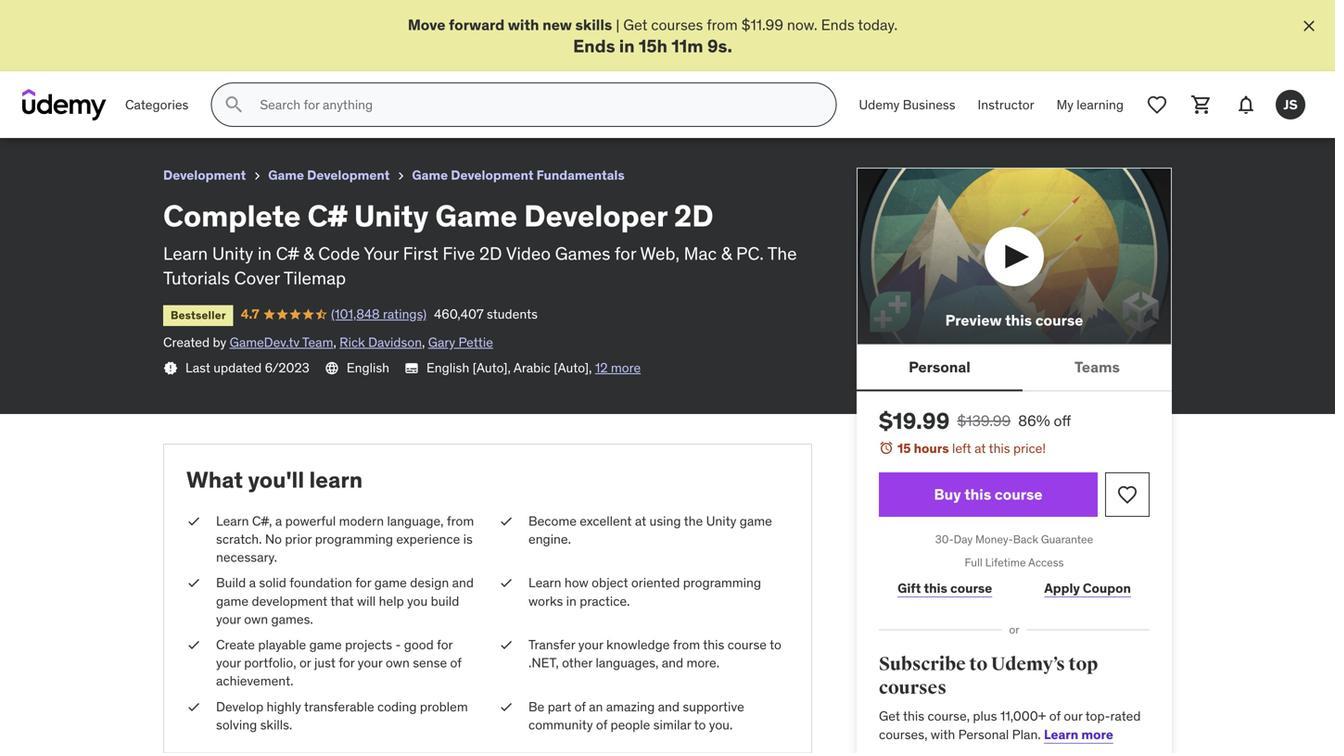 Task type: vqa. For each thing, say whether or not it's contained in the screenshot.
anti- within the "link"
no



Task type: describe. For each thing, give the bounding box(es) containing it.
english for english
[[347, 360, 389, 377]]

subscribe to udemy's top courses
[[879, 654, 1098, 700]]

more.
[[687, 655, 720, 672]]

xsmall image for build a solid foundation for game design and game development that will help you build your own games.
[[186, 575, 201, 593]]

prior
[[285, 531, 312, 548]]

to inside subscribe to udemy's top courses
[[969, 654, 988, 676]]

courses inside move forward with new skills | get courses from $11.99 now. ends today. ends in 15h 11m 9s .
[[651, 15, 703, 34]]

programming inside "learn how object oriented programming works in practice."
[[683, 575, 761, 592]]

gift
[[898, 581, 921, 597]]

pettie
[[458, 334, 493, 351]]

teams button
[[1023, 345, 1172, 390]]

buy this course
[[934, 485, 1043, 504]]

coupon
[[1083, 581, 1131, 597]]

is
[[463, 531, 473, 548]]

development for game development fundamentals
[[451, 167, 534, 184]]

course for preview this course
[[1035, 311, 1083, 330]]

for up sense on the left of page
[[437, 637, 453, 654]]

0 horizontal spatial 2d
[[479, 242, 502, 265]]

this for buy
[[964, 485, 991, 504]]

from inside the transfer your knowledge from this course to .net, other languages, and more.
[[673, 637, 700, 654]]

in inside "complete c# unity game developer 2d learn unity in c# & code your first five 2d video games for web, mac & pc. the tutorials cover tilemap"
[[258, 242, 272, 265]]

to inside the transfer your knowledge from this course to .net, other languages, and more.
[[770, 637, 781, 654]]

86%
[[1018, 412, 1050, 431]]

transfer your knowledge from this course to .net, other languages, and more.
[[528, 637, 781, 672]]

your down projects
[[358, 655, 383, 672]]

15
[[898, 440, 911, 457]]

c#,
[[252, 513, 272, 530]]

buy this course button
[[879, 473, 1098, 517]]

programming inside the learn c#, a powerful modern language, from scratch. no prior programming experience is necessary.
[[315, 531, 393, 548]]

the
[[684, 513, 703, 530]]

powerful
[[285, 513, 336, 530]]

0 vertical spatial unity
[[354, 197, 429, 235]]

of inside create playable game projects - good for your portfolio, or just for your own sense of achievement.
[[450, 655, 461, 672]]

modern
[[339, 513, 384, 530]]

0 vertical spatial more
[[611, 360, 641, 377]]

how
[[565, 575, 589, 592]]

other
[[562, 655, 593, 672]]

preview this course
[[945, 311, 1083, 330]]

460,407
[[434, 306, 484, 323]]

tutorials
[[163, 267, 230, 289]]

transfer
[[528, 637, 575, 654]]

xsmall image for develop highly transferable coding problem solving skills.
[[186, 698, 201, 717]]

rick davidson link
[[340, 334, 422, 351]]

game up help
[[374, 575, 407, 592]]

own inside build a solid foundation for game design and game development that will help you build your own games.
[[244, 611, 268, 628]]

created by gamedev.tv team , rick davidson , gary pettie
[[163, 334, 493, 351]]

build
[[216, 575, 246, 592]]

gary
[[428, 334, 455, 351]]

0 vertical spatial at
[[975, 440, 986, 457]]

be
[[528, 699, 545, 716]]

tab list containing personal
[[857, 345, 1172, 392]]

unity inside become excellent at using the unity game engine.
[[706, 513, 737, 530]]

you
[[407, 593, 428, 610]]

(101,848 ratings)
[[331, 306, 427, 323]]

game for game development fundamentals
[[412, 167, 448, 184]]

udemy business link
[[848, 83, 967, 127]]

left
[[952, 440, 971, 457]]

personal button
[[857, 345, 1023, 390]]

english for english [auto], arabic [auto] , 12 more
[[427, 360, 469, 377]]

complete
[[163, 197, 301, 235]]

amazing
[[606, 699, 655, 716]]

subscribe
[[879, 654, 966, 676]]

works
[[528, 593, 563, 610]]

build
[[431, 593, 459, 610]]

last
[[185, 360, 210, 377]]

course language image
[[324, 361, 339, 376]]

30-day money-back guarantee full lifetime access
[[935, 533, 1093, 570]]

of inside get this course, plus 11,000+ of our top-rated courses, with personal plan.
[[1049, 709, 1061, 725]]

highly
[[267, 699, 301, 716]]

the
[[768, 242, 797, 265]]

apply coupon button
[[1026, 571, 1150, 608]]

problem
[[420, 699, 468, 716]]

closed captions image
[[404, 361, 419, 376]]

hours
[[914, 440, 949, 457]]

ratings)
[[383, 306, 427, 323]]

460,407 students
[[434, 306, 538, 323]]

similar
[[653, 717, 691, 734]]

cover
[[234, 267, 280, 289]]

plan.
[[1012, 727, 1041, 743]]

code
[[318, 242, 360, 265]]

skills.
[[260, 717, 292, 734]]

to inside be part of an amazing and supportive community of people similar to you.
[[694, 717, 706, 734]]

full
[[965, 556, 983, 570]]

1 & from the left
[[303, 242, 314, 265]]

necessary.
[[216, 549, 277, 566]]

(101,848
[[331, 306, 380, 323]]

from inside move forward with new skills | get courses from $11.99 now. ends today. ends in 15h 11m 9s .
[[707, 15, 738, 34]]

created
[[163, 334, 210, 351]]

pc.
[[736, 242, 764, 265]]

xsmall image for be part of an amazing and supportive community of people similar to you.
[[499, 698, 514, 717]]

foundation
[[290, 575, 352, 592]]

five
[[443, 242, 475, 265]]

udemy image
[[22, 89, 107, 121]]

xsmall image for create playable game projects - good for your portfolio, or just for your own sense of achievement.
[[186, 637, 201, 655]]

this for preview
[[1005, 311, 1032, 330]]

for inside build a solid foundation for game design and game development that will help you build your own games.
[[355, 575, 371, 592]]

will
[[357, 593, 376, 610]]

xsmall image for learn how object oriented programming works in practice.
[[499, 575, 514, 593]]

now.
[[787, 15, 818, 34]]

become
[[528, 513, 577, 530]]

game development
[[268, 167, 390, 184]]

coding
[[377, 699, 417, 716]]

apply
[[1044, 581, 1080, 597]]

rated
[[1110, 709, 1141, 725]]

our
[[1064, 709, 1083, 725]]

get inside get this course, plus 11,000+ of our top-rated courses, with personal plan.
[[879, 709, 900, 725]]

1 horizontal spatial c#
[[307, 197, 347, 235]]

2 & from the left
[[721, 242, 732, 265]]

community
[[528, 717, 593, 734]]

game down build at the bottom left
[[216, 593, 249, 610]]

12
[[595, 360, 608, 377]]

xsmall image for last updated 6/2023
[[163, 361, 178, 376]]

alarm image
[[879, 441, 894, 456]]

gift this course link
[[879, 571, 1011, 608]]

.net,
[[528, 655, 559, 672]]

|
[[616, 15, 620, 34]]

by
[[213, 334, 226, 351]]

this for gift
[[924, 581, 947, 597]]

mac
[[684, 242, 717, 265]]

video
[[506, 242, 551, 265]]

1 vertical spatial unity
[[212, 242, 253, 265]]

develop highly transferable coding problem solving skills.
[[216, 699, 468, 734]]

1 vertical spatial c#
[[276, 242, 299, 265]]

game inside create playable game projects - good for your portfolio, or just for your own sense of achievement.
[[309, 637, 342, 654]]

xsmall image for become excellent at using the unity game engine.
[[499, 513, 514, 531]]

sense
[[413, 655, 447, 672]]

or inside create playable game projects - good for your portfolio, or just for your own sense of achievement.
[[299, 655, 311, 672]]

lifetime
[[985, 556, 1026, 570]]

with inside move forward with new skills | get courses from $11.99 now. ends today. ends in 15h 11m 9s .
[[508, 15, 539, 34]]

new
[[543, 15, 572, 34]]



Task type: locate. For each thing, give the bounding box(es) containing it.
xsmall image left how
[[499, 575, 514, 593]]

0 vertical spatial in
[[619, 35, 635, 57]]

1 horizontal spatial courses
[[879, 677, 947, 700]]

build a solid foundation for game design and game development that will help you build your own games.
[[216, 575, 474, 628]]

personal inside button
[[909, 358, 971, 377]]

0 horizontal spatial programming
[[315, 531, 393, 548]]

2 horizontal spatial development
[[451, 167, 534, 184]]

1 horizontal spatial ends
[[821, 15, 855, 34]]

2 horizontal spatial in
[[619, 35, 635, 57]]

from up is
[[447, 513, 474, 530]]

xsmall image left 'be'
[[499, 698, 514, 717]]

1 horizontal spatial a
[[275, 513, 282, 530]]

0 horizontal spatial with
[[508, 15, 539, 34]]

0 horizontal spatial in
[[258, 242, 272, 265]]

learn up tutorials
[[163, 242, 208, 265]]

in inside move forward with new skills | get courses from $11.99 now. ends today. ends in 15h 11m 9s .
[[619, 35, 635, 57]]

, left 'gary'
[[422, 334, 425, 351]]

0 vertical spatial courses
[[651, 15, 703, 34]]

0 horizontal spatial courses
[[651, 15, 703, 34]]

game right the
[[740, 513, 772, 530]]

or left just
[[299, 655, 311, 672]]

2 horizontal spatial to
[[969, 654, 988, 676]]

more down top- on the bottom of the page
[[1081, 727, 1113, 743]]

money-
[[975, 533, 1013, 547]]

0 horizontal spatial &
[[303, 242, 314, 265]]

and inside build a solid foundation for game design and game development that will help you build your own games.
[[452, 575, 474, 592]]

1 vertical spatial wishlist image
[[1116, 484, 1139, 506]]

1 vertical spatial courses
[[879, 677, 947, 700]]

1 vertical spatial in
[[258, 242, 272, 265]]

learn down our
[[1044, 727, 1079, 743]]

course inside 'link'
[[950, 581, 992, 597]]

unity up your
[[354, 197, 429, 235]]

plus
[[973, 709, 997, 725]]

1 vertical spatial and
[[662, 655, 683, 672]]

learn for learn more
[[1044, 727, 1079, 743]]

and left the more.
[[662, 655, 683, 672]]

game development fundamentals
[[412, 167, 625, 184]]

learn
[[163, 242, 208, 265], [216, 513, 249, 530], [528, 575, 561, 592], [1044, 727, 1079, 743]]

xsmall image left create
[[186, 637, 201, 655]]

get inside move forward with new skills | get courses from $11.99 now. ends today. ends in 15h 11m 9s .
[[623, 15, 648, 34]]

and inside be part of an amazing and supportive community of people similar to you.
[[658, 699, 680, 716]]

my
[[1057, 96, 1074, 113]]

object
[[592, 575, 628, 592]]

in inside "learn how object oriented programming works in practice."
[[566, 593, 577, 610]]

with
[[508, 15, 539, 34], [931, 727, 955, 743]]

game for game development
[[268, 167, 304, 184]]

1 vertical spatial own
[[386, 655, 410, 672]]

xsmall image left the develop
[[186, 698, 201, 717]]

last updated 6/2023
[[185, 360, 310, 377]]

get up courses,
[[879, 709, 900, 725]]

ends right now.
[[821, 15, 855, 34]]

development up complete
[[163, 167, 246, 184]]

this inside button
[[964, 485, 991, 504]]

unity right the
[[706, 513, 737, 530]]

learn c#, a powerful modern language, from scratch. no prior programming experience is necessary.
[[216, 513, 474, 566]]

in up 'cover'
[[258, 242, 272, 265]]

1 horizontal spatial at
[[975, 440, 986, 457]]

xsmall image
[[393, 169, 408, 184], [163, 361, 178, 376], [186, 513, 201, 531], [186, 637, 201, 655], [499, 637, 514, 655], [186, 698, 201, 717], [499, 698, 514, 717]]

guarantee
[[1041, 533, 1093, 547]]

courses up 15h 11m 9s
[[651, 15, 703, 34]]

1 vertical spatial get
[[879, 709, 900, 725]]

of
[[450, 655, 461, 672], [574, 699, 586, 716], [1049, 709, 1061, 725], [596, 717, 607, 734]]

wishlist image
[[1146, 94, 1168, 116], [1116, 484, 1139, 506]]

development up "complete c# unity game developer 2d learn unity in c# & code your first five 2d video games for web, mac & pc. the tutorials cover tilemap" at top
[[451, 167, 534, 184]]

from up .
[[707, 15, 738, 34]]

course inside the transfer your knowledge from this course to .net, other languages, and more.
[[728, 637, 767, 654]]

0 horizontal spatial get
[[623, 15, 648, 34]]

gary pettie link
[[428, 334, 493, 351]]

submit search image
[[223, 94, 245, 116]]

and inside the transfer your knowledge from this course to .net, other languages, and more.
[[662, 655, 683, 672]]

get right |
[[623, 15, 648, 34]]

xsmall image right game development link
[[393, 169, 408, 184]]

1 horizontal spatial programming
[[683, 575, 761, 592]]

0 horizontal spatial at
[[635, 513, 646, 530]]

own inside create playable game projects - good for your portfolio, or just for your own sense of achievement.
[[386, 655, 410, 672]]

forward
[[449, 15, 505, 34]]

a inside build a solid foundation for game design and game development that will help you build your own games.
[[249, 575, 256, 592]]

1 horizontal spatial with
[[931, 727, 955, 743]]

& left pc.
[[721, 242, 732, 265]]

this right the gift
[[924, 581, 947, 597]]

from inside the learn c#, a powerful modern language, from scratch. no prior programming experience is necessary.
[[447, 513, 474, 530]]

playable
[[258, 637, 306, 654]]

1 horizontal spatial unity
[[354, 197, 429, 235]]

2d up mac
[[674, 197, 714, 235]]

0 horizontal spatial to
[[694, 717, 706, 734]]

1 horizontal spatial ,
[[422, 334, 425, 351]]

with down course,
[[931, 727, 955, 743]]

supportive
[[683, 699, 744, 716]]

personal inside get this course, plus 11,000+ of our top-rated courses, with personal plan.
[[958, 727, 1009, 743]]

2 english from the left
[[427, 360, 469, 377]]

0 horizontal spatial or
[[299, 655, 311, 672]]

learn inside "complete c# unity game developer 2d learn unity in c# & code your first five 2d video games for web, mac & pc. the tutorials cover tilemap"
[[163, 242, 208, 265]]

course,
[[928, 709, 970, 725]]

course for buy this course
[[995, 485, 1043, 504]]

xsmall image left become in the bottom of the page
[[499, 513, 514, 531]]

[auto]
[[554, 360, 589, 377]]

of right sense on the left of page
[[450, 655, 461, 672]]

notifications image
[[1235, 94, 1257, 116]]

programming down modern
[[315, 531, 393, 548]]

your inside build a solid foundation for game design and game development that will help you build your own games.
[[216, 611, 241, 628]]

1 english from the left
[[347, 360, 389, 377]]

learn how object oriented programming works in practice.
[[528, 575, 761, 610]]

0 horizontal spatial a
[[249, 575, 256, 592]]

development up code
[[307, 167, 390, 184]]

0 horizontal spatial ends
[[573, 35, 615, 57]]

personal down plus
[[958, 727, 1009, 743]]

1 vertical spatial with
[[931, 727, 955, 743]]

0 vertical spatial wishlist image
[[1146, 94, 1168, 116]]

oriented
[[631, 575, 680, 592]]

1 vertical spatial personal
[[958, 727, 1009, 743]]

more right 12 at the left
[[611, 360, 641, 377]]

& up "tilemap"
[[303, 242, 314, 265]]

courses inside subscribe to udemy's top courses
[[879, 677, 947, 700]]

ends down skills at left top
[[573, 35, 615, 57]]

a right "c#,"
[[275, 513, 282, 530]]

for
[[615, 242, 636, 265], [355, 575, 371, 592], [437, 637, 453, 654], [339, 655, 355, 672]]

in down how
[[566, 593, 577, 610]]

part
[[548, 699, 571, 716]]

game up complete
[[268, 167, 304, 184]]

1 vertical spatial at
[[635, 513, 646, 530]]

this up the more.
[[703, 637, 724, 654]]

xsmall image for transfer your knowledge from this course to .net, other languages, and more.
[[499, 637, 514, 655]]

0 vertical spatial a
[[275, 513, 282, 530]]

learn more link
[[1044, 727, 1113, 743]]

instructor
[[978, 96, 1034, 113]]

0 vertical spatial and
[[452, 575, 474, 592]]

this left price!
[[989, 440, 1010, 457]]

2 vertical spatial unity
[[706, 513, 737, 530]]

courses down subscribe
[[879, 677, 947, 700]]

0 horizontal spatial from
[[447, 513, 474, 530]]

6/2023
[[265, 360, 310, 377]]

good
[[404, 637, 434, 654]]

gamedev.tv team link
[[230, 334, 333, 351]]

with inside get this course, plus 11,000+ of our top-rated courses, with personal plan.
[[931, 727, 955, 743]]

complete c# unity game developer 2d learn unity in c# & code your first five 2d video games for web, mac & pc. the tutorials cover tilemap
[[163, 197, 797, 289]]

for left web,
[[615, 242, 636, 265]]

today.
[[858, 15, 898, 34]]

get this course, plus 11,000+ of our top-rated courses, with personal plan.
[[879, 709, 1141, 743]]

course up supportive
[[728, 637, 767, 654]]

xsmall image down the what
[[186, 513, 201, 531]]

team
[[302, 334, 333, 351]]

2 vertical spatial and
[[658, 699, 680, 716]]

0 vertical spatial programming
[[315, 531, 393, 548]]

game development fundamentals link
[[412, 164, 625, 187]]

your
[[216, 611, 241, 628], [578, 637, 603, 654], [216, 655, 241, 672], [358, 655, 383, 672]]

teams
[[1075, 358, 1120, 377]]

course
[[1035, 311, 1083, 330], [995, 485, 1043, 504], [950, 581, 992, 597], [728, 637, 767, 654]]

2 vertical spatial from
[[673, 637, 700, 654]]

top-
[[1085, 709, 1110, 725]]

0 vertical spatial get
[[623, 15, 648, 34]]

english [auto], arabic [auto] , 12 more
[[427, 360, 641, 377]]

1 horizontal spatial development
[[307, 167, 390, 184]]

1 horizontal spatial in
[[566, 593, 577, 610]]

day
[[954, 533, 973, 547]]

your down create
[[216, 655, 241, 672]]

unity up 'cover'
[[212, 242, 253, 265]]

c# up code
[[307, 197, 347, 235]]

1 horizontal spatial to
[[770, 637, 781, 654]]

2 vertical spatial in
[[566, 593, 577, 610]]

development
[[163, 167, 246, 184], [307, 167, 390, 184], [451, 167, 534, 184]]

students
[[487, 306, 538, 323]]

updated
[[213, 360, 262, 377]]

at inside become excellent at using the unity game engine.
[[635, 513, 646, 530]]

this inside the transfer your knowledge from this course to .net, other languages, and more.
[[703, 637, 724, 654]]

learn for learn how object oriented programming works in practice.
[[528, 575, 561, 592]]

1 horizontal spatial more
[[1081, 727, 1113, 743]]

0 vertical spatial c#
[[307, 197, 347, 235]]

2 development from the left
[[307, 167, 390, 184]]

this for get
[[903, 709, 924, 725]]

your inside the transfer your knowledge from this course to .net, other languages, and more.
[[578, 637, 603, 654]]

0 vertical spatial or
[[1009, 623, 1019, 638]]

1 vertical spatial from
[[447, 513, 474, 530]]

$11.99
[[741, 15, 784, 34]]

course inside button
[[995, 485, 1043, 504]]

in
[[619, 35, 635, 57], [258, 242, 272, 265], [566, 593, 577, 610]]

this up courses,
[[903, 709, 924, 725]]

no
[[265, 531, 282, 548]]

development for game development
[[307, 167, 390, 184]]

2 horizontal spatial unity
[[706, 513, 737, 530]]

of left our
[[1049, 709, 1061, 725]]

game development link
[[268, 164, 390, 187]]

tab list
[[857, 345, 1172, 392]]

programming right "oriented"
[[683, 575, 761, 592]]

development link
[[163, 164, 246, 187]]

and up similar at the bottom of the page
[[658, 699, 680, 716]]

a inside the learn c#, a powerful modern language, from scratch. no prior programming experience is necessary.
[[275, 513, 282, 530]]

at left using
[[635, 513, 646, 530]]

xsmall image left transfer
[[499, 637, 514, 655]]

this inside get this course, plus 11,000+ of our top-rated courses, with personal plan.
[[903, 709, 924, 725]]

learn inside the learn c#, a powerful modern language, from scratch. no prior programming experience is necessary.
[[216, 513, 249, 530]]

experience
[[396, 531, 460, 548]]

a
[[275, 513, 282, 530], [249, 575, 256, 592]]

1 vertical spatial 2d
[[479, 242, 502, 265]]

1 horizontal spatial &
[[721, 242, 732, 265]]

1 horizontal spatial 2d
[[674, 197, 714, 235]]

of left an
[[574, 699, 586, 716]]

1 horizontal spatial own
[[386, 655, 410, 672]]

develop
[[216, 699, 263, 716]]

xsmall image up complete
[[250, 169, 264, 184]]

courses,
[[879, 727, 928, 743]]

game up just
[[309, 637, 342, 654]]

this right buy
[[964, 485, 991, 504]]

course up the teams
[[1035, 311, 1083, 330]]

0 horizontal spatial english
[[347, 360, 389, 377]]

of down an
[[596, 717, 607, 734]]

move
[[408, 15, 446, 34]]

Search for anything text field
[[256, 89, 813, 121]]

0 vertical spatial from
[[707, 15, 738, 34]]

for right just
[[339, 655, 355, 672]]

with left new
[[508, 15, 539, 34]]

, left "rick" at the top of the page
[[333, 334, 336, 351]]

game inside become excellent at using the unity game engine.
[[740, 513, 772, 530]]

1 vertical spatial more
[[1081, 727, 1113, 743]]

0 horizontal spatial more
[[611, 360, 641, 377]]

become excellent at using the unity game engine.
[[528, 513, 772, 548]]

1 horizontal spatial get
[[879, 709, 900, 725]]

2 horizontal spatial ,
[[589, 360, 592, 377]]

off
[[1054, 412, 1071, 431]]

and up build
[[452, 575, 474, 592]]

your up create
[[216, 611, 241, 628]]

move forward with new skills | get courses from $11.99 now. ends today. ends in 15h 11m 9s .
[[408, 15, 898, 57]]

xsmall image for learn c#, a powerful modern language, from scratch. no prior programming experience is necessary.
[[186, 513, 201, 531]]

games
[[555, 242, 610, 265]]

0 horizontal spatial ,
[[333, 334, 336, 351]]

learn up scratch.
[[216, 513, 249, 530]]

1 vertical spatial programming
[[683, 575, 761, 592]]

1 development from the left
[[163, 167, 246, 184]]

1 horizontal spatial wishlist image
[[1146, 94, 1168, 116]]

2d right five
[[479, 242, 502, 265]]

from up the more.
[[673, 637, 700, 654]]

back
[[1013, 533, 1038, 547]]

this inside button
[[1005, 311, 1032, 330]]

0 vertical spatial 2d
[[674, 197, 714, 235]]

c# up "tilemap"
[[276, 242, 299, 265]]

0 vertical spatial own
[[244, 611, 268, 628]]

people
[[611, 717, 650, 734]]

language,
[[387, 513, 444, 530]]

2 horizontal spatial from
[[707, 15, 738, 34]]

xsmall image left last
[[163, 361, 178, 376]]

0 horizontal spatial c#
[[276, 242, 299, 265]]

to
[[770, 637, 781, 654], [969, 654, 988, 676], [694, 717, 706, 734]]

1 horizontal spatial or
[[1009, 623, 1019, 638]]

portfolio,
[[244, 655, 296, 672]]

learn inside "learn how object oriented programming works in practice."
[[528, 575, 561, 592]]

help
[[379, 593, 404, 610]]

, left 12 at the left
[[589, 360, 592, 377]]

english down rick davidson link
[[347, 360, 389, 377]]

1 vertical spatial a
[[249, 575, 256, 592]]

learning
[[1077, 96, 1124, 113]]

course down the full
[[950, 581, 992, 597]]

course for gift this course
[[950, 581, 992, 597]]

web,
[[640, 242, 680, 265]]

this right preview
[[1005, 311, 1032, 330]]

0 vertical spatial personal
[[909, 358, 971, 377]]

0 horizontal spatial unity
[[212, 242, 253, 265]]

xsmall image left build at the bottom left
[[186, 575, 201, 593]]

personal down preview
[[909, 358, 971, 377]]

.
[[727, 35, 732, 57]]

your up other
[[578, 637, 603, 654]]

shopping cart with 0 items image
[[1191, 94, 1213, 116]]

game
[[268, 167, 304, 184], [412, 167, 448, 184], [435, 197, 517, 235]]

1 horizontal spatial english
[[427, 360, 469, 377]]

game inside "complete c# unity game developer 2d learn unity in c# & code your first five 2d video games for web, mac & pc. the tutorials cover tilemap"
[[435, 197, 517, 235]]

for inside "complete c# unity game developer 2d learn unity in c# & code your first five 2d video games for web, mac & pc. the tutorials cover tilemap"
[[615, 242, 636, 265]]

knowledge
[[606, 637, 670, 654]]

game up five
[[435, 197, 517, 235]]

course inside button
[[1035, 311, 1083, 330]]

for up will
[[355, 575, 371, 592]]

1 horizontal spatial from
[[673, 637, 700, 654]]

own up create
[[244, 611, 268, 628]]

own down -
[[386, 655, 410, 672]]

course up back
[[995, 485, 1043, 504]]

solving
[[216, 717, 257, 734]]

xsmall image
[[250, 169, 264, 184], [499, 513, 514, 531], [186, 575, 201, 593], [499, 575, 514, 593]]

english down 'gary'
[[427, 360, 469, 377]]

game up first
[[412, 167, 448, 184]]

at right left
[[975, 440, 986, 457]]

js link
[[1268, 83, 1313, 127]]

1 vertical spatial or
[[299, 655, 311, 672]]

buy
[[934, 485, 961, 504]]

skills
[[575, 15, 612, 34]]

0 horizontal spatial wishlist image
[[1116, 484, 1139, 506]]

15 hours left at this price!
[[898, 440, 1046, 457]]

30-
[[935, 533, 954, 547]]

0 horizontal spatial development
[[163, 167, 246, 184]]

3 development from the left
[[451, 167, 534, 184]]

0 horizontal spatial own
[[244, 611, 268, 628]]

learn for learn c#, a powerful modern language, from scratch. no prior programming experience is necessary.
[[216, 513, 249, 530]]

or up udemy's
[[1009, 623, 1019, 638]]

preview this course button
[[857, 168, 1172, 345]]

that
[[330, 593, 354, 610]]

a left the solid
[[249, 575, 256, 592]]

in down |
[[619, 35, 635, 57]]

this inside 'link'
[[924, 581, 947, 597]]

close image
[[1300, 17, 1318, 35]]

0 vertical spatial with
[[508, 15, 539, 34]]

learn up works
[[528, 575, 561, 592]]



